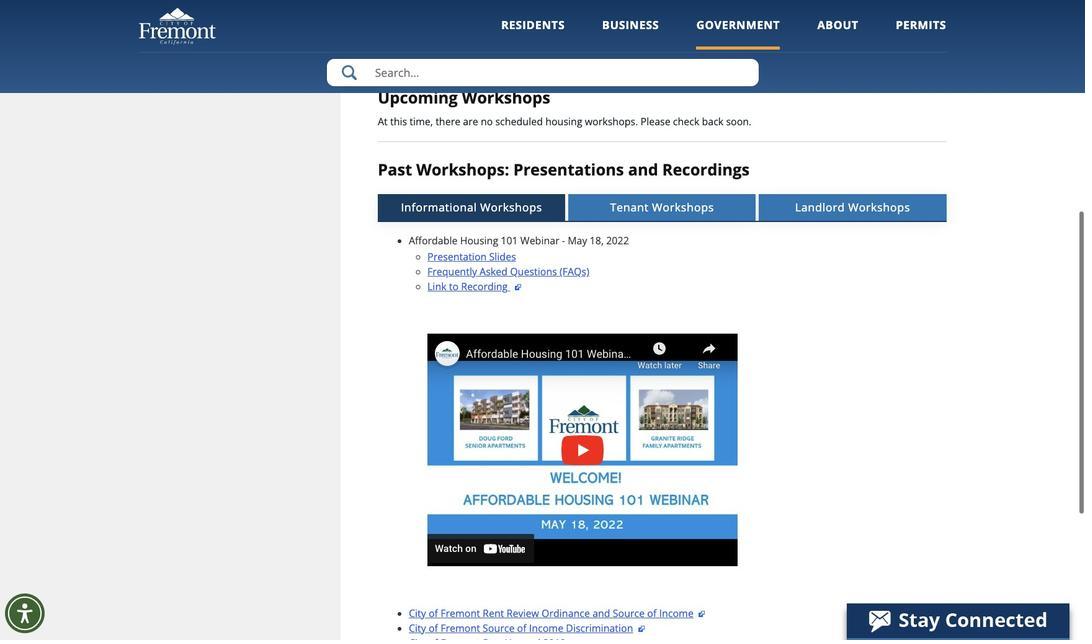 Task type: vqa. For each thing, say whether or not it's contained in the screenshot.
Shared
no



Task type: locate. For each thing, give the bounding box(es) containing it.
are left free
[[711, 13, 726, 27]]

and inside the city of fremont rent review ordinance and source of income city of fremont source of income discrimination
[[593, 607, 611, 621]]

housing right scheduled
[[546, 115, 583, 128]]

income
[[660, 607, 694, 621], [529, 622, 564, 636]]

1 horizontal spatial topics
[[832, 28, 860, 42]]

1 vertical spatial source
[[483, 622, 515, 636]]

workshops
[[656, 13, 708, 27], [462, 87, 551, 109], [481, 200, 543, 215], [653, 200, 715, 215], [849, 200, 911, 215]]

fremont
[[441, 607, 481, 621], [441, 622, 481, 636]]

back
[[703, 115, 724, 128]]

tenant workshops link
[[570, 200, 755, 216]]

year.
[[631, 13, 653, 27]]

no
[[481, 115, 493, 128]]

0 vertical spatial city
[[398, 13, 415, 27]]

to down frequently
[[449, 280, 459, 294]]

and up discrimination
[[593, 607, 611, 621]]

are
[[711, 13, 726, 27], [500, 28, 515, 42], [777, 28, 792, 42], [463, 115, 479, 128]]

permits
[[897, 17, 947, 32]]

of
[[429, 607, 438, 621], [648, 607, 657, 621], [429, 622, 438, 636], [518, 622, 527, 636]]

landlord workshops
[[796, 200, 911, 215]]

attend,
[[762, 13, 795, 27]]

101
[[501, 234, 518, 248]]

source
[[613, 607, 645, 621], [483, 622, 515, 636]]

landlords
[[625, 28, 669, 42]]

workshops up or
[[656, 13, 708, 27]]

0 vertical spatial income
[[660, 607, 694, 621]]

housing workshops header image
[[378, 0, 947, 3]]

housing
[[465, 13, 502, 27], [546, 115, 583, 128]]

recordings
[[663, 159, 750, 181]]

tab list containing informational workshops
[[378, 193, 947, 221]]

0 horizontal spatial housing
[[465, 13, 502, 27]]

permits link
[[897, 17, 947, 49]]

city
[[398, 13, 415, 27], [409, 607, 426, 621], [409, 622, 426, 636]]

city inside the city organizes housing workshops throughout the year. workshops are free to attend, and each session focuses on a unique topic. some topics are specifically focused for landlords or tenants, and others are general topics that apply to everyone.
[[398, 13, 415, 27]]

at this time, there are no scheduled housing workshops. please check back soon.
[[378, 115, 752, 128]]

source up discrimination
[[613, 607, 645, 621]]

some
[[441, 28, 467, 42]]

1 vertical spatial income
[[529, 622, 564, 636]]

workshops right landlord
[[849, 200, 911, 215]]

workshops:
[[417, 159, 510, 181]]

affordable
[[409, 234, 458, 248]]

informational workshops
[[401, 200, 543, 215]]

workshops inside 'link'
[[653, 200, 715, 215]]

workshops inside the city organizes housing workshops throughout the year. workshops are free to attend, and each session focuses on a unique topic. some topics are specifically focused for landlords or tenants, and others are general topics that apply to everyone.
[[656, 13, 708, 27]]

upcoming
[[378, 87, 458, 109]]

specifically
[[518, 28, 568, 42]]

workshops up '101'
[[481, 200, 543, 215]]

others
[[745, 28, 775, 42]]

0 vertical spatial housing
[[465, 13, 502, 27]]

topics down session
[[832, 28, 860, 42]]

0 horizontal spatial to
[[449, 280, 459, 294]]

tenant workshops
[[611, 200, 715, 215]]

1 horizontal spatial source
[[613, 607, 645, 621]]

business
[[603, 17, 660, 32]]

2 vertical spatial to
[[449, 280, 459, 294]]

housing up some
[[465, 13, 502, 27]]

frequently asked questions (faqs) link
[[428, 265, 590, 279]]

scheduled
[[496, 115, 543, 128]]

workshops down recordings
[[653, 200, 715, 215]]

1 horizontal spatial housing
[[546, 115, 583, 128]]

to
[[749, 13, 759, 27], [911, 28, 921, 42], [449, 280, 459, 294]]

workshops up scheduled
[[462, 87, 551, 109]]

about
[[818, 17, 859, 32]]

workshops
[[504, 13, 555, 27]]

18,
[[590, 234, 604, 248]]

1 vertical spatial fremont
[[441, 622, 481, 636]]

tab list
[[378, 193, 947, 221]]

workshops for informational workshops
[[481, 200, 543, 215]]

0 horizontal spatial income
[[529, 622, 564, 636]]

1 topics from the left
[[470, 28, 498, 42]]

to up others
[[749, 13, 759, 27]]

0 vertical spatial to
[[749, 13, 759, 27]]

1 vertical spatial to
[[911, 28, 921, 42]]

may
[[568, 234, 588, 248]]

rent
[[483, 607, 504, 621]]

are down workshops
[[500, 28, 515, 42]]

source down rent on the left
[[483, 622, 515, 636]]

workshops for landlord workshops
[[849, 200, 911, 215]]

government link
[[697, 17, 781, 49]]

discrimination
[[566, 622, 634, 636]]

2 vertical spatial city
[[409, 622, 426, 636]]

2 topics from the left
[[832, 28, 860, 42]]

topics
[[470, 28, 498, 42], [832, 28, 860, 42]]

city of fremont rent review ordinance and source of income link
[[409, 607, 707, 621]]

recording
[[461, 280, 508, 294]]

and
[[797, 13, 815, 27], [724, 28, 742, 42], [629, 159, 659, 181], [593, 607, 611, 621]]

and down free
[[724, 28, 742, 42]]

upcoming workshops
[[378, 87, 551, 109]]

session
[[842, 13, 876, 27]]

to down on
[[911, 28, 921, 42]]

residents
[[502, 17, 565, 32]]

review
[[507, 607, 539, 621]]

1 horizontal spatial to
[[749, 13, 759, 27]]

landlord workshops link
[[761, 200, 946, 216]]

stay connected image
[[848, 604, 1069, 639]]

(faqs)
[[560, 265, 590, 279]]

past workshops: presentations and recordings
[[378, 159, 750, 181]]

free
[[728, 13, 747, 27]]

0 horizontal spatial topics
[[470, 28, 498, 42]]

ordinance
[[542, 607, 590, 621]]

topics right some
[[470, 28, 498, 42]]

link
[[428, 280, 447, 294]]

to inside 'presentation slides frequently asked questions (faqs) link to recording'
[[449, 280, 459, 294]]

are down attend,
[[777, 28, 792, 42]]

workshops for upcoming workshops
[[462, 87, 551, 109]]

housing inside the city organizes housing workshops throughout the year. workshops are free to attend, and each session focuses on a unique topic. some topics are specifically focused for landlords or tenants, and others are general topics that apply to everyone.
[[465, 13, 502, 27]]

informational
[[401, 200, 477, 215]]

presentation
[[428, 250, 487, 264]]

focuses
[[879, 13, 914, 27]]

0 vertical spatial fremont
[[441, 607, 481, 621]]

apply
[[884, 28, 909, 42]]

informational workshops tab panel
[[378, 221, 947, 641]]

or
[[671, 28, 682, 42]]

organizes
[[418, 13, 462, 27]]



Task type: describe. For each thing, give the bounding box(es) containing it.
webinar
[[521, 234, 560, 248]]

2022
[[607, 234, 629, 248]]

focused
[[570, 28, 607, 42]]

and up the tenant
[[629, 159, 659, 181]]

questions
[[510, 265, 557, 279]]

a
[[931, 13, 937, 27]]

1 fremont from the top
[[441, 607, 481, 621]]

unique
[[378, 28, 411, 42]]

1 vertical spatial city
[[409, 607, 426, 621]]

throughout
[[557, 13, 610, 27]]

landlord
[[796, 200, 846, 215]]

asked
[[480, 265, 508, 279]]

workshops for tenant workshops
[[653, 200, 715, 215]]

past
[[378, 159, 413, 181]]

1 vertical spatial housing
[[546, 115, 583, 128]]

please
[[641, 115, 671, 128]]

frequently
[[428, 265, 477, 279]]

2 fremont from the top
[[441, 622, 481, 636]]

there
[[436, 115, 461, 128]]

that
[[862, 28, 881, 42]]

tenant
[[611, 200, 649, 215]]

and up general
[[797, 13, 815, 27]]

affordable housing 101 webinar - may 18, 2022
[[409, 234, 629, 248]]

workshops.
[[585, 115, 639, 128]]

about link
[[818, 17, 859, 49]]

soon.
[[727, 115, 752, 128]]

0 vertical spatial source
[[613, 607, 645, 621]]

everyone.
[[378, 43, 424, 57]]

tenants,
[[684, 28, 722, 42]]

-
[[562, 234, 566, 248]]

informational workshops link
[[379, 200, 565, 216]]

time,
[[410, 115, 433, 128]]

housing
[[461, 234, 499, 248]]

0 horizontal spatial source
[[483, 622, 515, 636]]

topic.
[[413, 28, 439, 42]]

slides
[[490, 250, 516, 264]]

are left "no"
[[463, 115, 479, 128]]

2 horizontal spatial to
[[911, 28, 921, 42]]

business link
[[603, 17, 660, 49]]

government
[[697, 17, 781, 32]]

the
[[378, 13, 395, 27]]

residents link
[[502, 17, 565, 49]]

each
[[817, 13, 839, 27]]

presentations
[[514, 159, 625, 181]]

general
[[795, 28, 830, 42]]

1 horizontal spatial income
[[660, 607, 694, 621]]

this
[[391, 115, 407, 128]]

city of fremont rent review ordinance and source of income city of fremont source of income discrimination
[[409, 607, 694, 636]]

for
[[609, 28, 623, 42]]

presentation slides frequently asked questions (faqs) link to recording
[[428, 250, 590, 294]]

the city organizes housing workshops throughout the year. workshops are free to attend, and each session focuses on a unique topic. some topics are specifically focused for landlords or tenants, and others are general topics that apply to everyone.
[[378, 13, 937, 57]]

the
[[613, 13, 628, 27]]

Search text field
[[327, 59, 759, 86]]

at
[[378, 115, 388, 128]]

presentation slides link
[[428, 250, 516, 264]]

link to recording link
[[428, 280, 523, 294]]

on
[[917, 13, 929, 27]]

city of fremont source of income discrimination link
[[409, 622, 646, 636]]

check
[[674, 115, 700, 128]]



